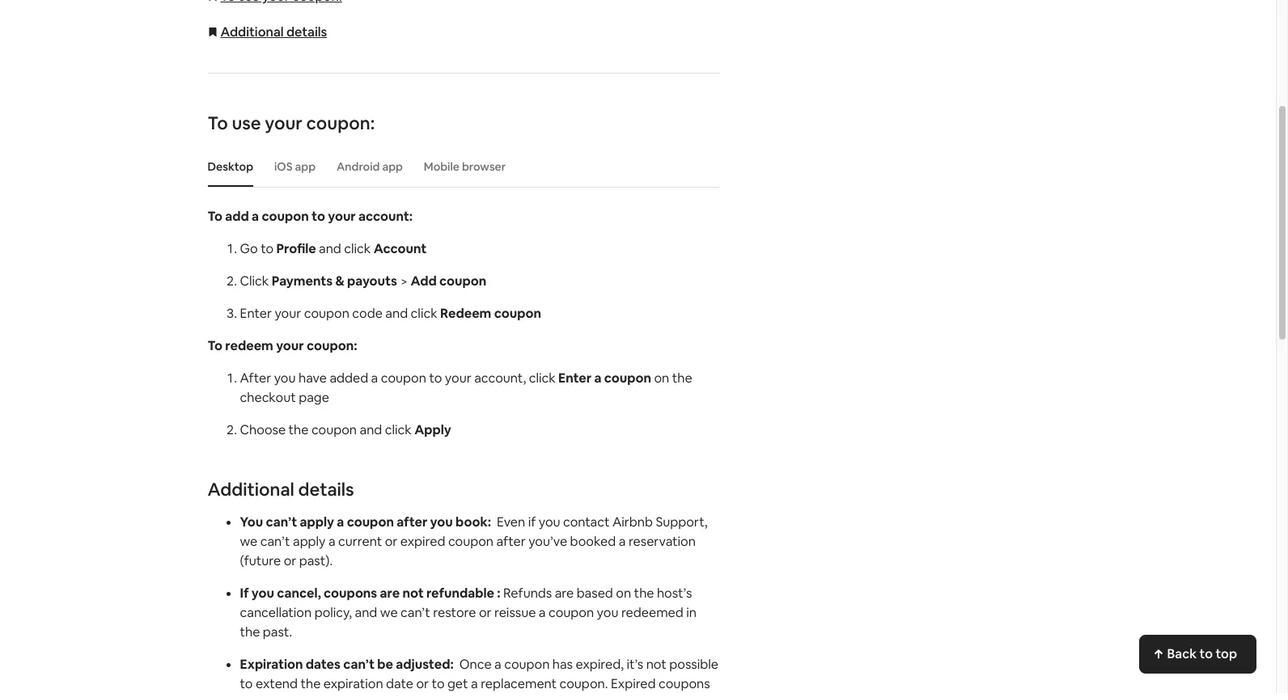 Task type: vqa. For each thing, say whether or not it's contained in the screenshot.


Task type: describe. For each thing, give the bounding box(es) containing it.
0 vertical spatial apply
[[300, 514, 334, 531]]

or right current
[[385, 533, 398, 550]]

can't right the you
[[266, 514, 297, 531]]

refunds are based on the host's cancellation policy, and we can't restore or reissue a coupon you redeemed in the past.
[[240, 585, 697, 641]]

after you have added a coupon to your account, click enter a coupon
[[240, 370, 651, 387]]

cancel,
[[277, 585, 321, 602]]

reissue
[[494, 604, 536, 621]]

ios app button
[[266, 151, 324, 182]]

coupon.
[[560, 676, 608, 693]]

go to profile and click account
[[240, 240, 427, 257]]

adjusted:
[[396, 656, 454, 673]]

mobile browser button
[[416, 151, 514, 182]]

to left extend
[[240, 676, 253, 693]]

account,
[[474, 370, 526, 387]]

apply inside even if you contact airbnb support, we can't apply a current or expired coupon after you've booked a reservation (future or past).
[[293, 533, 326, 550]]

click up click payments & payouts > add coupon
[[344, 240, 371, 257]]

click
[[240, 273, 269, 290]]

0 horizontal spatial not
[[403, 585, 424, 602]]

refundable :
[[426, 585, 501, 602]]

once a coupon has expired, it's not possible to extend the expiration date or to get a replacement coupon. expired coupon
[[240, 656, 718, 693]]

apply
[[415, 422, 451, 439]]

expiration
[[240, 656, 303, 673]]

you
[[240, 514, 263, 531]]

host's
[[657, 585, 692, 602]]

redeemed
[[621, 604, 684, 621]]

android
[[337, 159, 380, 174]]

desktop button
[[199, 151, 261, 182]]

it's
[[627, 656, 643, 673]]

coupon: for to redeem your coupon:
[[307, 337, 357, 354]]

redeem
[[225, 337, 273, 354]]

the inside on the checkout page
[[672, 370, 692, 387]]

or inside 'once a coupon has expired, it's not possible to extend the expiration date or to get a replacement coupon. expired coupon'
[[416, 676, 429, 693]]

0 vertical spatial enter
[[240, 305, 272, 322]]

refunds
[[503, 585, 552, 602]]

past).
[[299, 553, 333, 570]]

to for to use your coupon:
[[208, 112, 228, 134]]

replacement
[[481, 676, 557, 693]]

to inside button
[[1200, 646, 1213, 663]]

0 horizontal spatial after
[[397, 514, 427, 531]]

your left account,
[[445, 370, 472, 387]]

past.
[[263, 624, 292, 641]]

on inside refunds are based on the host's cancellation policy, and we can't restore or reissue a coupon you redeemed in the past.
[[616, 585, 631, 602]]

your up go to profile and click account
[[328, 208, 356, 225]]

date
[[386, 676, 413, 693]]

desktop
[[208, 159, 253, 174]]

top
[[1216, 646, 1237, 663]]

android app
[[337, 159, 403, 174]]

can't up expiration
[[343, 656, 375, 673]]

payments
[[272, 273, 333, 290]]

if you cancel, coupons are not refundable :
[[240, 585, 503, 602]]

if
[[240, 585, 249, 602]]

ios app
[[274, 159, 316, 174]]

tab list containing desktop
[[199, 146, 719, 187]]

back to top
[[1167, 646, 1237, 663]]

coupon inside refunds are based on the host's cancellation policy, and we can't restore or reissue a coupon you redeemed in the past.
[[549, 604, 594, 621]]

code
[[352, 305, 383, 322]]

on the checkout page
[[240, 370, 692, 406]]

you inside refunds are based on the host's cancellation policy, and we can't restore or reissue a coupon you redeemed in the past.
[[597, 604, 619, 621]]

1 vertical spatial details
[[298, 478, 354, 501]]

add
[[225, 208, 249, 225]]

and down added
[[360, 422, 382, 439]]

browser
[[462, 159, 506, 174]]

0 vertical spatial details
[[286, 23, 327, 40]]

1 vertical spatial additional
[[208, 478, 294, 501]]

app for ios app
[[295, 159, 316, 174]]

are inside refunds are based on the host's cancellation policy, and we can't restore or reissue a coupon you redeemed in the past.
[[555, 585, 574, 602]]

1 vertical spatial additional details
[[208, 478, 354, 501]]

possible
[[669, 656, 718, 673]]

go
[[240, 240, 258, 257]]

your right 'use'
[[265, 112, 303, 134]]

profile
[[276, 240, 316, 257]]

expired
[[611, 676, 656, 693]]

reservation
[[629, 533, 696, 550]]

or left past).
[[284, 553, 296, 570]]

based
[[577, 585, 613, 602]]

to up go to profile and click account
[[312, 208, 325, 225]]

to up apply
[[429, 370, 442, 387]]

expired
[[400, 533, 445, 550]]

enter your coupon code and click redeem coupon
[[240, 305, 541, 322]]

to add a coupon to your account:
[[208, 208, 413, 225]]

ios
[[274, 159, 293, 174]]

you've
[[529, 533, 567, 550]]

page
[[299, 389, 329, 406]]

on inside on the checkout page
[[654, 370, 669, 387]]

have
[[299, 370, 327, 387]]

&
[[335, 273, 344, 290]]

policy,
[[314, 604, 352, 621]]

app for android app
[[382, 159, 403, 174]]

redeem
[[440, 305, 491, 322]]

has
[[553, 656, 573, 673]]



Task type: locate. For each thing, give the bounding box(es) containing it.
we down the you
[[240, 533, 258, 550]]

you
[[274, 370, 296, 387], [430, 514, 453, 531], [539, 514, 560, 531], [252, 585, 274, 602], [597, 604, 619, 621]]

we inside even if you contact airbnb support, we can't apply a current or expired coupon after you've booked a reservation (future or past).
[[240, 533, 258, 550]]

click down add
[[411, 305, 437, 322]]

to right go
[[261, 240, 274, 257]]

a
[[252, 208, 259, 225], [371, 370, 378, 387], [594, 370, 602, 387], [337, 514, 344, 531], [329, 533, 336, 550], [619, 533, 626, 550], [539, 604, 546, 621], [494, 656, 501, 673], [471, 676, 478, 693]]

coupon
[[262, 208, 309, 225], [439, 273, 487, 290], [304, 305, 349, 322], [494, 305, 541, 322], [381, 370, 426, 387], [604, 370, 651, 387], [311, 422, 357, 439], [347, 514, 394, 531], [448, 533, 494, 550], [549, 604, 594, 621], [504, 656, 550, 673]]

booked
[[570, 533, 616, 550]]

2 are from the left
[[555, 585, 574, 602]]

your up the to redeem your coupon:
[[275, 305, 301, 322]]

1 horizontal spatial enter
[[558, 370, 592, 387]]

additional details link
[[208, 23, 327, 40]]

app right ios
[[295, 159, 316, 174]]

1 coupon: from the top
[[306, 112, 375, 134]]

or
[[385, 533, 398, 550], [284, 553, 296, 570], [479, 604, 492, 621], [416, 676, 429, 693]]

current
[[338, 533, 382, 550]]

or down refundable :
[[479, 604, 492, 621]]

payouts
[[347, 273, 397, 290]]

use
[[232, 112, 261, 134]]

0 horizontal spatial enter
[[240, 305, 272, 322]]

to
[[312, 208, 325, 225], [261, 240, 274, 257], [429, 370, 442, 387], [1200, 646, 1213, 663], [240, 676, 253, 693], [432, 676, 445, 693]]

enter right account,
[[558, 370, 592, 387]]

added
[[330, 370, 368, 387]]

to
[[208, 112, 228, 134], [208, 208, 223, 225], [208, 337, 223, 354]]

1 to from the top
[[208, 112, 228, 134]]

after
[[240, 370, 271, 387]]

get
[[447, 676, 468, 693]]

not left refundable :
[[403, 585, 424, 602]]

1 vertical spatial after
[[496, 533, 526, 550]]

can't left "restore"
[[401, 604, 430, 621]]

your up have
[[276, 337, 304, 354]]

tab list
[[199, 146, 719, 187]]

coupons
[[324, 585, 377, 602]]

your
[[265, 112, 303, 134], [328, 208, 356, 225], [275, 305, 301, 322], [276, 337, 304, 354], [445, 370, 472, 387]]

0 horizontal spatial app
[[295, 159, 316, 174]]

click left apply
[[385, 422, 412, 439]]

1 vertical spatial enter
[[558, 370, 592, 387]]

to left the add
[[208, 208, 223, 225]]

1 vertical spatial apply
[[293, 533, 326, 550]]

restore
[[433, 604, 476, 621]]

are right coupons
[[380, 585, 400, 602]]

1 horizontal spatial we
[[380, 604, 398, 621]]

expired,
[[576, 656, 624, 673]]

once
[[459, 656, 492, 673]]

android app button
[[329, 151, 411, 182]]

to use your coupon:
[[208, 112, 375, 134]]

0 vertical spatial not
[[403, 585, 424, 602]]

can't inside refunds are based on the host's cancellation policy, and we can't restore or reissue a coupon you redeemed in the past.
[[401, 604, 430, 621]]

and inside refunds are based on the host's cancellation policy, and we can't restore or reissue a coupon you redeemed in the past.
[[355, 604, 377, 621]]

0 vertical spatial we
[[240, 533, 258, 550]]

0 vertical spatial after
[[397, 514, 427, 531]]

1 horizontal spatial after
[[496, 533, 526, 550]]

>
[[400, 273, 408, 290]]

coupon: up added
[[307, 337, 357, 354]]

add
[[411, 273, 437, 290]]

(future
[[240, 553, 281, 570]]

account:
[[359, 208, 413, 225]]

1 horizontal spatial on
[[654, 370, 669, 387]]

0 horizontal spatial we
[[240, 533, 258, 550]]

2 coupon: from the top
[[307, 337, 357, 354]]

2 vertical spatial to
[[208, 337, 223, 354]]

enter
[[240, 305, 272, 322], [558, 370, 592, 387]]

or inside refunds are based on the host's cancellation policy, and we can't restore or reissue a coupon you redeemed in the past.
[[479, 604, 492, 621]]

0 vertical spatial coupon:
[[306, 112, 375, 134]]

0 vertical spatial additional
[[221, 23, 284, 40]]

1 vertical spatial on
[[616, 585, 631, 602]]

cancellation
[[240, 604, 312, 621]]

book:
[[456, 514, 491, 531]]

1 vertical spatial to
[[208, 208, 223, 225]]

account
[[374, 240, 427, 257]]

can't up (future
[[260, 533, 290, 550]]

enter down 'click'
[[240, 305, 272, 322]]

checkout
[[240, 389, 296, 406]]

dates
[[306, 656, 341, 673]]

not inside 'once a coupon has expired, it's not possible to extend the expiration date or to get a replacement coupon. expired coupon'
[[646, 656, 667, 673]]

3 to from the top
[[208, 337, 223, 354]]

in
[[686, 604, 697, 621]]

and
[[319, 240, 341, 257], [385, 305, 408, 322], [360, 422, 382, 439], [355, 604, 377, 621]]

choose the coupon and click apply
[[240, 422, 451, 439]]

click payments & payouts > add coupon
[[240, 273, 487, 290]]

be
[[377, 656, 393, 673]]

and right code
[[385, 305, 408, 322]]

after
[[397, 514, 427, 531], [496, 533, 526, 550]]

1 vertical spatial coupon:
[[307, 337, 357, 354]]

coupon: up android
[[306, 112, 375, 134]]

are left based
[[555, 585, 574, 602]]

2 app from the left
[[382, 159, 403, 174]]

if
[[528, 514, 536, 531]]

apply
[[300, 514, 334, 531], [293, 533, 326, 550]]

can't inside even if you contact airbnb support, we can't apply a current or expired coupon after you've booked a reservation (future or past).
[[260, 533, 290, 550]]

additional
[[221, 23, 284, 40], [208, 478, 294, 501]]

0 vertical spatial on
[[654, 370, 669, 387]]

app inside button
[[382, 159, 403, 174]]

0 horizontal spatial on
[[616, 585, 631, 602]]

1 horizontal spatial are
[[555, 585, 574, 602]]

1 horizontal spatial not
[[646, 656, 667, 673]]

2 to from the top
[[208, 208, 223, 225]]

click
[[344, 240, 371, 257], [411, 305, 437, 322], [529, 370, 556, 387], [385, 422, 412, 439]]

1 app from the left
[[295, 159, 316, 174]]

click right account,
[[529, 370, 556, 387]]

coupon inside 'once a coupon has expired, it's not possible to extend the expiration date or to get a replacement coupon. expired coupon'
[[504, 656, 550, 673]]

0 vertical spatial to
[[208, 112, 228, 134]]

to left 'use'
[[208, 112, 228, 134]]

we inside refunds are based on the host's cancellation policy, and we can't restore or reissue a coupon you redeemed in the past.
[[380, 604, 398, 621]]

support,
[[656, 514, 708, 531]]

we down if you cancel, coupons are not refundable :
[[380, 604, 398, 621]]

even if you contact airbnb support, we can't apply a current or expired coupon after you've booked a reservation (future or past).
[[240, 514, 708, 570]]

mobile
[[424, 159, 460, 174]]

back to top button
[[1140, 635, 1257, 674]]

to left the redeem
[[208, 337, 223, 354]]

choose
[[240, 422, 286, 439]]

expiration
[[324, 676, 383, 693]]

a inside refunds are based on the host's cancellation policy, and we can't restore or reissue a coupon you redeemed in the past.
[[539, 604, 546, 621]]

or down adjusted:
[[416, 676, 429, 693]]

to for to redeem your coupon:
[[208, 337, 223, 354]]

back
[[1167, 646, 1197, 663]]

coupon: for to use your coupon:
[[306, 112, 375, 134]]

coupon inside even if you contact airbnb support, we can't apply a current or expired coupon after you've booked a reservation (future or past).
[[448, 533, 494, 550]]

you can't apply a coupon after you book:
[[240, 514, 491, 531]]

to redeem your coupon:
[[208, 337, 357, 354]]

contact airbnb
[[563, 514, 653, 531]]

expiration dates can't be adjusted:
[[240, 656, 454, 673]]

1 are from the left
[[380, 585, 400, 602]]

0 horizontal spatial are
[[380, 585, 400, 602]]

not
[[403, 585, 424, 602], [646, 656, 667, 673]]

to left "get"
[[432, 676, 445, 693]]

after inside even if you contact airbnb support, we can't apply a current or expired coupon after you've booked a reservation (future or past).
[[496, 533, 526, 550]]

to left top
[[1200, 646, 1213, 663]]

are
[[380, 585, 400, 602], [555, 585, 574, 602]]

app right android
[[382, 159, 403, 174]]

after up expired
[[397, 514, 427, 531]]

and down if you cancel, coupons are not refundable :
[[355, 604, 377, 621]]

not right it's
[[646, 656, 667, 673]]

to for to add a coupon to your account:
[[208, 208, 223, 225]]

details
[[286, 23, 327, 40], [298, 478, 354, 501]]

1 vertical spatial not
[[646, 656, 667, 673]]

and up &
[[319, 240, 341, 257]]

coupon:
[[306, 112, 375, 134], [307, 337, 357, 354]]

you inside even if you contact airbnb support, we can't apply a current or expired coupon after you've booked a reservation (future or past).
[[539, 514, 560, 531]]

0 vertical spatial additional details
[[221, 23, 327, 40]]

mobile browser
[[424, 159, 506, 174]]

extend
[[256, 676, 298, 693]]

app inside 'button'
[[295, 159, 316, 174]]

after down even
[[496, 533, 526, 550]]

even
[[497, 514, 525, 531]]

the inside 'once a coupon has expired, it's not possible to extend the expiration date or to get a replacement coupon. expired coupon'
[[301, 676, 321, 693]]

1 horizontal spatial app
[[382, 159, 403, 174]]

1 vertical spatial we
[[380, 604, 398, 621]]



